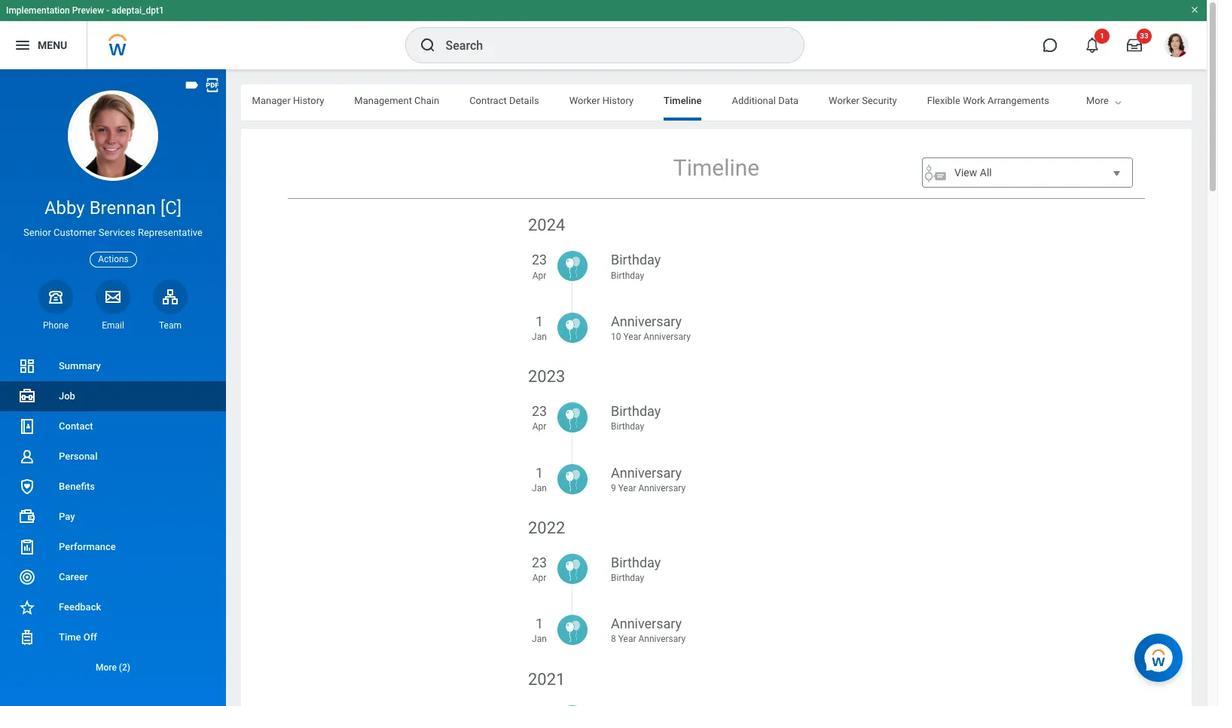 Task type: describe. For each thing, give the bounding box(es) containing it.
menu containing 2024
[[528, 207, 905, 706]]

8
[[611, 634, 616, 645]]

apr for 2022
[[533, 573, 547, 584]]

inbox large image
[[1127, 38, 1143, 53]]

time
[[59, 632, 81, 643]]

2024
[[528, 216, 566, 234]]

management
[[354, 95, 412, 106]]

profile logan mcneil image
[[1165, 33, 1189, 60]]

year for anniversary 8 year anniversary
[[619, 634, 636, 645]]

adeptai_dpt1
[[112, 5, 164, 16]]

1 jan for anniversary 10 year anniversary
[[532, 313, 547, 342]]

time off link
[[0, 623, 226, 653]]

1 vertical spatial timeline
[[674, 154, 760, 181]]

benefits link
[[0, 472, 226, 502]]

job
[[59, 390, 75, 402]]

jan for anniversary 10 year anniversary
[[532, 331, 547, 342]]

2022
[[528, 518, 566, 537]]

additional data
[[732, 95, 799, 106]]

management chain
[[354, 95, 439, 106]]

flexible work arrangements
[[928, 95, 1050, 106]]

6 birthday from the top
[[611, 573, 644, 584]]

performance link
[[0, 532, 226, 562]]

performance image
[[18, 538, 36, 556]]

services
[[99, 227, 135, 238]]

benefits
[[59, 481, 95, 492]]

manager history
[[252, 95, 324, 106]]

2 birthday from the top
[[611, 270, 644, 281]]

anniversary up 10 on the right top of the page
[[611, 313, 682, 329]]

mail image
[[104, 288, 122, 306]]

details
[[509, 95, 539, 106]]

feedback image
[[18, 598, 36, 616]]

(2)
[[119, 662, 130, 673]]

menu button
[[0, 21, 87, 69]]

-
[[106, 5, 109, 16]]

anniversary right 9
[[639, 483, 686, 493]]

performance
[[59, 541, 116, 552]]

view
[[955, 167, 978, 179]]

work
[[963, 95, 986, 106]]

3 birthday from the top
[[611, 403, 661, 419]]

apr for 2024
[[533, 270, 547, 281]]

2023 menu item
[[528, 365, 905, 464]]

2021
[[528, 670, 566, 688]]

birthday birthday for 2023
[[611, 403, 661, 432]]

birthday birthday for 2024
[[611, 252, 661, 281]]

additional
[[732, 95, 776, 106]]

phone button
[[38, 279, 73, 332]]

career link
[[0, 562, 226, 592]]

1 birthday from the top
[[611, 252, 661, 268]]

career
[[59, 571, 88, 583]]

brennan
[[89, 197, 156, 219]]

personal image
[[18, 448, 36, 466]]

worker history
[[570, 95, 634, 106]]

all
[[980, 167, 992, 179]]

feedback link
[[0, 592, 226, 623]]

feedback
[[59, 601, 101, 613]]

phone
[[43, 320, 69, 331]]

2022 menu item
[[528, 517, 905, 615]]

23 apr for 2022
[[532, 555, 547, 584]]

personal
[[59, 451, 98, 462]]

more for more
[[1087, 95, 1109, 106]]

jan for anniversary 9 year anniversary
[[532, 483, 547, 493]]

view all
[[955, 167, 992, 179]]

abby
[[44, 197, 85, 219]]

1 jan for anniversary 8 year anniversary
[[532, 616, 547, 645]]

Search Workday  search field
[[446, 29, 773, 62]]

1 button
[[1076, 29, 1110, 62]]

senior customer services representative
[[23, 227, 203, 238]]

arrangements
[[988, 95, 1050, 106]]

9
[[611, 483, 616, 493]]

23 for 2023
[[532, 403, 547, 419]]

menu
[[38, 39, 67, 51]]



Task type: locate. For each thing, give the bounding box(es) containing it.
summary link
[[0, 351, 226, 381]]

view team image
[[161, 288, 179, 306]]

birthday birthday inside 2023 menu item
[[611, 403, 661, 432]]

apr for 2023
[[533, 422, 547, 432]]

career image
[[18, 568, 36, 586]]

actions
[[98, 254, 129, 264]]

worker security
[[829, 95, 897, 106]]

23 apr down 2022 in the bottom of the page
[[532, 555, 547, 584]]

1 vertical spatial jan
[[532, 483, 547, 493]]

email
[[102, 320, 124, 331]]

apr down 2023
[[533, 422, 547, 432]]

year inside anniversary 9 year anniversary
[[619, 483, 636, 493]]

year for anniversary 9 year anniversary
[[619, 483, 636, 493]]

worker for worker history
[[570, 95, 600, 106]]

0 vertical spatial more
[[1087, 95, 1109, 106]]

implementation
[[6, 5, 70, 16]]

anniversary
[[611, 313, 682, 329], [644, 331, 691, 342], [611, 465, 682, 480], [639, 483, 686, 493], [611, 616, 682, 632], [639, 634, 686, 645]]

senior
[[23, 227, 51, 238]]

23 apr inside 2022 menu item
[[532, 555, 547, 584]]

summary image
[[18, 357, 36, 375]]

1 1 jan from the top
[[532, 313, 547, 342]]

data
[[779, 95, 799, 106]]

contract details
[[470, 95, 539, 106]]

year for anniversary 10 year anniversary
[[624, 331, 642, 342]]

3 1 jan from the top
[[532, 616, 547, 645]]

anniversary right 10 on the right top of the page
[[644, 331, 691, 342]]

1 horizontal spatial worker
[[829, 95, 860, 106]]

5 birthday from the top
[[611, 555, 661, 571]]

implementation preview -   adeptai_dpt1
[[6, 5, 164, 16]]

more (2) button
[[0, 659, 226, 677]]

1 vertical spatial year
[[619, 483, 636, 493]]

3 jan from the top
[[532, 634, 547, 645]]

0 vertical spatial timeline
[[664, 95, 702, 106]]

history for manager history
[[293, 95, 324, 106]]

2 vertical spatial 23
[[532, 555, 547, 571]]

year right 10 on the right top of the page
[[624, 331, 642, 342]]

1 jan up 2022 in the bottom of the page
[[532, 465, 547, 493]]

search image
[[419, 36, 437, 54]]

year right 8 on the bottom of the page
[[619, 634, 636, 645]]

23 apr for 2023
[[532, 403, 547, 432]]

worker left the security
[[829, 95, 860, 106]]

1 23 apr from the top
[[532, 252, 547, 281]]

year inside the anniversary 8 year anniversary
[[619, 634, 636, 645]]

23
[[532, 252, 547, 268], [532, 403, 547, 419], [532, 555, 547, 571]]

birthday birthday up the anniversary 8 year anniversary
[[611, 555, 661, 584]]

apr down 2022 in the bottom of the page
[[533, 573, 547, 584]]

close environment banner image
[[1191, 5, 1200, 14]]

tab list containing manager history
[[0, 84, 1050, 121]]

pay
[[59, 511, 75, 522]]

team abby brennan [c] element
[[153, 319, 188, 332]]

birthday birthday inside 2024 menu item
[[611, 252, 661, 281]]

preview
[[72, 5, 104, 16]]

anniversary right 8 on the bottom of the page
[[639, 634, 686, 645]]

2 birthday birthday from the top
[[611, 403, 661, 432]]

anniversary 9 year anniversary
[[611, 465, 686, 493]]

1 apr from the top
[[533, 270, 547, 281]]

0 vertical spatial jan
[[532, 331, 547, 342]]

menu
[[528, 207, 905, 706]]

email button
[[96, 279, 130, 332]]

abby brennan [c]
[[44, 197, 182, 219]]

1 up 2021
[[536, 616, 543, 632]]

pay image
[[18, 508, 36, 526]]

anniversary up 9
[[611, 465, 682, 480]]

jan up 2021
[[532, 634, 547, 645]]

flexible
[[928, 95, 961, 106]]

contact
[[59, 421, 93, 432]]

view all button
[[923, 158, 1134, 189]]

contract
[[470, 95, 507, 106]]

jan up 2022 in the bottom of the page
[[532, 483, 547, 493]]

23 down 2024
[[532, 252, 547, 268]]

1 up 2022 in the bottom of the page
[[536, 465, 543, 480]]

more down 1 button
[[1087, 95, 1109, 106]]

more left (2)
[[96, 662, 117, 673]]

23 apr down 2023
[[532, 403, 547, 432]]

0 vertical spatial birthday birthday
[[611, 252, 661, 281]]

apr
[[533, 270, 547, 281], [533, 422, 547, 432], [533, 573, 547, 584]]

2 worker from the left
[[829, 95, 860, 106]]

23 apr
[[532, 252, 547, 281], [532, 403, 547, 432], [532, 555, 547, 584]]

team
[[159, 320, 182, 331]]

team link
[[153, 279, 188, 332]]

anniversary 8 year anniversary
[[611, 616, 686, 645]]

0 vertical spatial 23
[[532, 252, 547, 268]]

time off
[[59, 632, 97, 643]]

1 for anniversary 10 year anniversary
[[536, 313, 543, 329]]

2 vertical spatial birthday birthday
[[611, 555, 661, 584]]

history for worker history
[[603, 95, 634, 106]]

anniversary 10 year anniversary
[[611, 313, 691, 342]]

view printable version (pdf) image
[[204, 77, 221, 93]]

2 23 apr from the top
[[532, 403, 547, 432]]

list
[[0, 351, 226, 683]]

1 jan
[[532, 313, 547, 342], [532, 465, 547, 493], [532, 616, 547, 645]]

33 button
[[1118, 29, 1152, 62]]

tag image
[[184, 77, 200, 93]]

23 apr for 2024
[[532, 252, 547, 281]]

2021 menu item
[[528, 668, 905, 706]]

1 inside button
[[1100, 32, 1105, 40]]

manager
[[252, 95, 291, 106]]

birthday birthday
[[611, 252, 661, 281], [611, 403, 661, 432], [611, 555, 661, 584]]

birthday birthday up anniversary 9 year anniversary
[[611, 403, 661, 432]]

1 23 from the top
[[532, 252, 547, 268]]

1 vertical spatial birthday birthday
[[611, 403, 661, 432]]

notifications large image
[[1085, 38, 1100, 53]]

more (2) button
[[0, 653, 226, 683]]

more (2)
[[96, 662, 130, 673]]

jan
[[532, 331, 547, 342], [532, 483, 547, 493], [532, 634, 547, 645]]

more for more (2)
[[96, 662, 117, 673]]

birthday
[[611, 252, 661, 268], [611, 270, 644, 281], [611, 403, 661, 419], [611, 422, 644, 432], [611, 555, 661, 571], [611, 573, 644, 584]]

chain
[[415, 95, 439, 106]]

off
[[83, 632, 97, 643]]

2 history from the left
[[603, 95, 634, 106]]

1 vertical spatial 1 jan
[[532, 465, 547, 493]]

history right 'manager'
[[293, 95, 324, 106]]

justify image
[[14, 36, 32, 54]]

2 23 from the top
[[532, 403, 547, 419]]

menu banner
[[0, 0, 1207, 69]]

phone abby brennan [c] element
[[38, 319, 73, 332]]

1 horizontal spatial history
[[603, 95, 634, 106]]

23 for 2024
[[532, 252, 547, 268]]

23 down 2023
[[532, 403, 547, 419]]

2 jan from the top
[[532, 483, 547, 493]]

contact image
[[18, 418, 36, 436]]

2 1 jan from the top
[[532, 465, 547, 493]]

23 inside 2024 menu item
[[532, 252, 547, 268]]

anniversary up 8 on the bottom of the page
[[611, 616, 682, 632]]

0 vertical spatial apr
[[533, 270, 547, 281]]

history down search workday search box
[[603, 95, 634, 106]]

actions button
[[90, 251, 137, 267]]

1 jan from the top
[[532, 331, 547, 342]]

1 for anniversary 9 year anniversary
[[536, 465, 543, 480]]

more inside dropdown button
[[96, 662, 117, 673]]

1 jan for anniversary 9 year anniversary
[[532, 465, 547, 493]]

email abby brennan [c] element
[[96, 319, 130, 332]]

3 23 apr from the top
[[532, 555, 547, 584]]

apr inside 2023 menu item
[[533, 422, 547, 432]]

phone image
[[45, 288, 66, 306]]

year inside anniversary 10 year anniversary
[[624, 331, 642, 342]]

2 vertical spatial 1 jan
[[532, 616, 547, 645]]

apr down 2024
[[533, 270, 547, 281]]

3 birthday birthday from the top
[[611, 555, 661, 584]]

3 23 from the top
[[532, 555, 547, 571]]

jan for anniversary 8 year anniversary
[[532, 634, 547, 645]]

navigation pane region
[[0, 69, 226, 706]]

3 apr from the top
[[533, 573, 547, 584]]

year
[[624, 331, 642, 342], [619, 483, 636, 493], [619, 634, 636, 645]]

2 apr from the top
[[533, 422, 547, 432]]

1 horizontal spatial more
[[1087, 95, 1109, 106]]

security
[[862, 95, 897, 106]]

1 right notifications large image at the top of page
[[1100, 32, 1105, 40]]

1 up 2023
[[536, 313, 543, 329]]

summary
[[59, 360, 101, 372]]

jan up 2023
[[532, 331, 547, 342]]

23 apr inside 2024 menu item
[[532, 252, 547, 281]]

4 birthday from the top
[[611, 422, 644, 432]]

0 vertical spatial 1 jan
[[532, 313, 547, 342]]

1 jan up 2023
[[532, 313, 547, 342]]

birthday birthday up anniversary 10 year anniversary
[[611, 252, 661, 281]]

23 inside 2022 menu item
[[532, 555, 547, 571]]

1 worker from the left
[[570, 95, 600, 106]]

2024 menu item
[[528, 214, 905, 313]]

1 vertical spatial 23 apr
[[532, 403, 547, 432]]

0 horizontal spatial worker
[[570, 95, 600, 106]]

0 vertical spatial 23 apr
[[532, 252, 547, 281]]

33
[[1140, 32, 1149, 40]]

23 inside menu item
[[532, 403, 547, 419]]

timeline
[[664, 95, 702, 106], [674, 154, 760, 181]]

customer
[[54, 227, 96, 238]]

history
[[293, 95, 324, 106], [603, 95, 634, 106]]

23 down 2022 in the bottom of the page
[[532, 555, 547, 571]]

2 vertical spatial year
[[619, 634, 636, 645]]

job image
[[18, 387, 36, 405]]

year right 9
[[619, 483, 636, 493]]

2 vertical spatial apr
[[533, 573, 547, 584]]

representative
[[138, 227, 203, 238]]

birthday birthday for 2022
[[611, 555, 661, 584]]

pay link
[[0, 502, 226, 532]]

1 vertical spatial apr
[[533, 422, 547, 432]]

contact link
[[0, 411, 226, 442]]

worker for worker security
[[829, 95, 860, 106]]

1 vertical spatial 23
[[532, 403, 547, 419]]

list containing summary
[[0, 351, 226, 683]]

1 history from the left
[[293, 95, 324, 106]]

worker down search workday search box
[[570, 95, 600, 106]]

10
[[611, 331, 621, 342]]

1 for anniversary 8 year anniversary
[[536, 616, 543, 632]]

personal link
[[0, 442, 226, 472]]

0 horizontal spatial history
[[293, 95, 324, 106]]

job link
[[0, 381, 226, 411]]

1 vertical spatial more
[[96, 662, 117, 673]]

apr inside 2024 menu item
[[533, 270, 547, 281]]

23 apr down 2024
[[532, 252, 547, 281]]

2 vertical spatial 23 apr
[[532, 555, 547, 584]]

0 horizontal spatial more
[[96, 662, 117, 673]]

birthday birthday inside 2022 menu item
[[611, 555, 661, 584]]

benefits image
[[18, 478, 36, 496]]

apr inside 2022 menu item
[[533, 573, 547, 584]]

2023
[[528, 367, 566, 386]]

more
[[1087, 95, 1109, 106], [96, 662, 117, 673]]

1 birthday birthday from the top
[[611, 252, 661, 281]]

0 vertical spatial year
[[624, 331, 642, 342]]

tab list
[[0, 84, 1050, 121]]

worker
[[570, 95, 600, 106], [829, 95, 860, 106]]

[c]
[[160, 197, 182, 219]]

23 apr inside 2023 menu item
[[532, 403, 547, 432]]

2 vertical spatial jan
[[532, 634, 547, 645]]

23 for 2022
[[532, 555, 547, 571]]

1
[[1100, 32, 1105, 40], [536, 313, 543, 329], [536, 465, 543, 480], [536, 616, 543, 632]]

1 jan up 2021
[[532, 616, 547, 645]]

time off image
[[18, 629, 36, 647]]



Task type: vqa. For each thing, say whether or not it's contained in the screenshot.
Apr inside the 2023 menu item
yes



